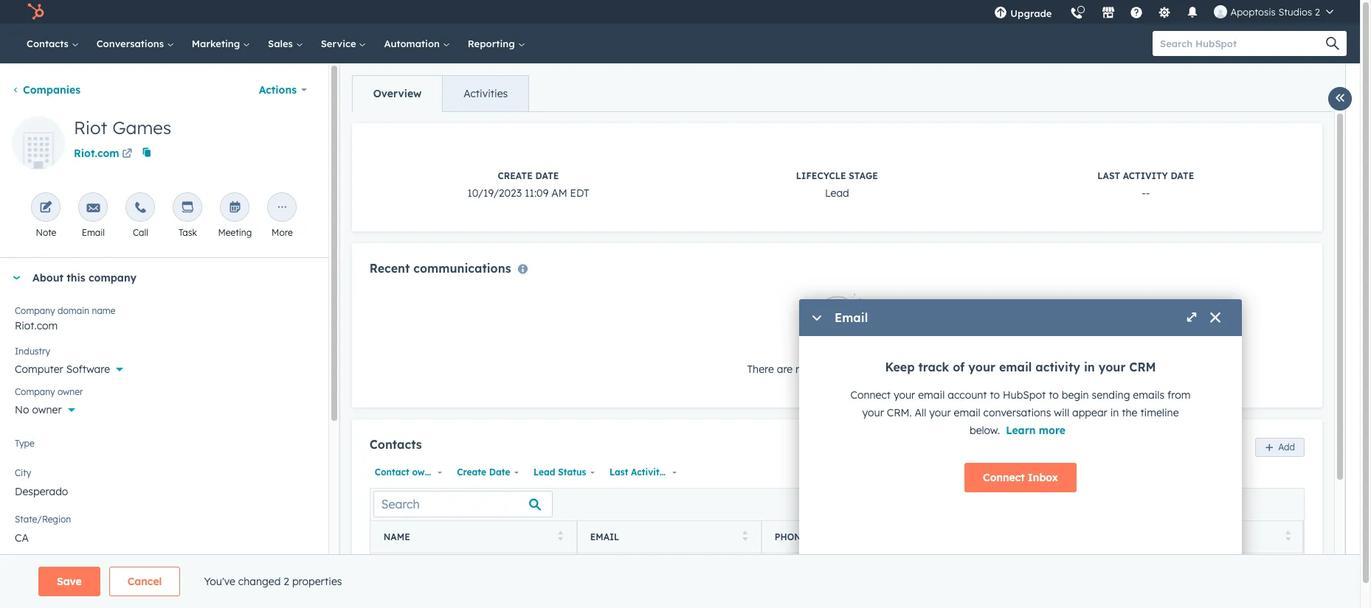 Task type: describe. For each thing, give the bounding box(es) containing it.
press to sort. image
[[743, 532, 748, 542]]

meeting
[[218, 227, 252, 238]]

communications.
[[844, 363, 927, 376]]

create date 10/19/2023 11:09 am edt
[[467, 170, 589, 200]]

overview link
[[353, 76, 442, 111]]

will
[[1054, 407, 1069, 420]]

lifecycle
[[796, 170, 846, 182]]

you've
[[204, 576, 235, 589]]

phone
[[775, 532, 807, 543]]

maria
[[415, 562, 445, 575]]

activity for last activity date --
[[1123, 170, 1168, 182]]

0 vertical spatial email
[[82, 227, 105, 238]]

companies
[[23, 83, 80, 97]]

minimize dialog image
[[811, 313, 823, 325]]

activity for last activity date
[[631, 467, 665, 478]]

apoptosis studios 2 button
[[1205, 0, 1342, 24]]

inbox
[[1028, 472, 1058, 485]]

1 vertical spatial email
[[835, 311, 868, 325]]

edt
[[570, 187, 589, 200]]

crm
[[1129, 360, 1156, 375]]

activities
[[464, 87, 508, 100]]

2 link opens in a new window image from the top
[[122, 149, 132, 160]]

in inside connect your email account to hubspot to begin sending emails from your crm. all your email conversations will appear in the timeline below.
[[1110, 407, 1119, 420]]

begin
[[1062, 389, 1089, 402]]

0 horizontal spatial in
[[1084, 360, 1095, 375]]

companies link
[[12, 83, 80, 97]]

press to sort. image for phone number
[[1285, 532, 1291, 542]]

company for company domain name riot.com
[[15, 305, 55, 317]]

0 vertical spatial riot.com
[[74, 147, 119, 160]]

timeline
[[1140, 407, 1179, 420]]

name
[[92, 305, 116, 317]]

date inside create date 10/19/2023 11:09 am edt
[[535, 170, 559, 182]]

hubspot image
[[27, 3, 44, 21]]

add button
[[1255, 438, 1305, 457]]

11:09
[[525, 187, 549, 200]]

company for company owner
[[15, 387, 55, 398]]

phone number
[[775, 532, 849, 543]]

task
[[178, 227, 197, 238]]

riot.com link
[[74, 142, 135, 164]]

connect inbox
[[983, 472, 1058, 485]]

connect for connect inbox
[[983, 472, 1025, 485]]

2 to from the left
[[1049, 389, 1059, 402]]

calling icon button
[[1064, 1, 1089, 23]]

upgrade image
[[994, 7, 1008, 20]]

company owner
[[15, 387, 83, 398]]

Postal code text field
[[15, 570, 313, 599]]

johnson
[[448, 562, 492, 575]]

conversations
[[983, 407, 1051, 420]]

upgrade
[[1010, 7, 1052, 19]]

domain
[[58, 305, 89, 317]]

more
[[1039, 424, 1066, 438]]

riot games
[[74, 117, 171, 139]]

sales link
[[259, 24, 312, 63]]

service
[[321, 38, 359, 49]]

last activity date button
[[604, 463, 689, 482]]

owner for contact owner
[[412, 467, 439, 478]]

owner for company owner
[[58, 387, 83, 398]]

reporting
[[468, 38, 518, 49]]

--
[[779, 562, 788, 575]]

city
[[15, 468, 31, 479]]

no owner button
[[15, 396, 313, 420]]

riot.com inside company domain name riot.com
[[15, 320, 58, 333]]

recent
[[370, 261, 410, 276]]

status
[[558, 467, 586, 478]]

about this company button
[[0, 258, 313, 298]]

2 for changed
[[284, 576, 289, 589]]

tara schultz image
[[1214, 5, 1227, 18]]

no
[[796, 363, 808, 376]]

State/Region text field
[[15, 523, 313, 553]]

marketplaces image
[[1102, 7, 1115, 20]]

actions button
[[249, 75, 316, 105]]

riot
[[74, 117, 107, 139]]

overview
[[373, 87, 422, 100]]

note
[[36, 227, 56, 238]]

marketing
[[192, 38, 243, 49]]

create date
[[457, 467, 510, 478]]

1 horizontal spatial email
[[954, 407, 980, 420]]

type
[[15, 438, 34, 449]]

recent communications
[[370, 261, 511, 276]]

studios
[[1278, 6, 1312, 18]]

track
[[918, 360, 949, 375]]

changed
[[238, 576, 281, 589]]

automation
[[384, 38, 443, 49]]

(sample
[[495, 562, 537, 575]]

1 vertical spatial contacts
[[370, 438, 422, 452]]

close dialog image
[[1209, 313, 1221, 325]]

automation link
[[375, 24, 459, 63]]

owner for no owner
[[32, 404, 62, 417]]

edit button
[[12, 117, 65, 175]]

there are no recent communications.
[[747, 363, 927, 376]]

name
[[384, 532, 410, 543]]

contacts link
[[18, 24, 88, 63]]

task image
[[181, 201, 194, 215]]

marketplaces button
[[1093, 0, 1124, 24]]

learn more button
[[1000, 424, 1071, 438]]

lead inside lifecycle stage lead
[[825, 187, 849, 200]]

appear
[[1072, 407, 1107, 420]]

meeting image
[[228, 201, 242, 215]]

cancel
[[127, 576, 162, 589]]

your left 'crm.'
[[862, 407, 884, 420]]

hubspot link
[[18, 3, 55, 21]]

Search HubSpot search field
[[1153, 31, 1333, 56]]

your up 'crm.'
[[894, 389, 915, 402]]

caret image
[[12, 276, 21, 280]]

1 to from the left
[[990, 389, 1000, 402]]

actions
[[259, 83, 297, 97]]

add
[[1278, 442, 1295, 453]]

menu containing apoptosis studios 2
[[985, 0, 1342, 29]]

Search search field
[[373, 492, 553, 518]]

press to sort. element for name
[[558, 532, 564, 544]]

last activity date
[[610, 467, 689, 478]]



Task type: locate. For each thing, give the bounding box(es) containing it.
2 horizontal spatial email
[[999, 360, 1032, 375]]

note image
[[39, 201, 53, 215]]

1 horizontal spatial in
[[1110, 407, 1119, 420]]

last for last activity date --
[[1097, 170, 1120, 182]]

press to sort. element for phone number
[[1285, 532, 1291, 544]]

0 vertical spatial lead
[[825, 187, 849, 200]]

from
[[1167, 389, 1191, 402]]

create
[[498, 170, 533, 182], [457, 467, 486, 478]]

lead down lifecycle
[[825, 187, 849, 200]]

connect inside connect inbox button
[[983, 472, 1025, 485]]

call
[[133, 227, 148, 238]]

save
[[57, 576, 82, 589]]

last inside popup button
[[610, 467, 628, 478]]

1 vertical spatial owner
[[32, 404, 62, 417]]

computer software
[[15, 363, 110, 376]]

navigation containing overview
[[352, 75, 529, 112]]

lead status
[[533, 467, 586, 478]]

lead
[[825, 187, 849, 200], [533, 467, 555, 478]]

owner down computer software
[[58, 387, 83, 398]]

0 horizontal spatial activity
[[631, 467, 665, 478]]

0 vertical spatial owner
[[58, 387, 83, 398]]

your right all
[[929, 407, 951, 420]]

navigation
[[352, 75, 529, 112]]

connect inbox button
[[965, 463, 1077, 493]]

1 vertical spatial last
[[610, 467, 628, 478]]

below.
[[970, 424, 1000, 438]]

create up 10/19/2023
[[498, 170, 533, 182]]

help button
[[1124, 0, 1149, 24]]

search button
[[1319, 31, 1347, 56]]

2 vertical spatial owner
[[412, 467, 439, 478]]

owner down the company owner
[[32, 404, 62, 417]]

0 horizontal spatial 2
[[284, 576, 289, 589]]

press to sort. image
[[558, 532, 564, 542], [1285, 532, 1291, 542]]

calling icon image
[[1070, 7, 1084, 21]]

notifications button
[[1180, 0, 1205, 24]]

activities link
[[442, 76, 529, 111]]

0 horizontal spatial last
[[610, 467, 628, 478]]

0 horizontal spatial lead
[[533, 467, 555, 478]]

0 vertical spatial in
[[1084, 360, 1095, 375]]

1 vertical spatial create
[[457, 467, 486, 478]]

conversations
[[96, 38, 167, 49]]

sending
[[1092, 389, 1130, 402]]

2 inside the apoptosis studios 2 popup button
[[1315, 6, 1320, 18]]

activity inside last activity date --
[[1123, 170, 1168, 182]]

0 horizontal spatial connect
[[850, 389, 891, 402]]

company down "about"
[[15, 305, 55, 317]]

help image
[[1130, 7, 1143, 20]]

email
[[82, 227, 105, 238], [835, 311, 868, 325], [590, 532, 619, 543]]

activity inside popup button
[[631, 467, 665, 478]]

software
[[66, 363, 110, 376]]

email up all
[[918, 389, 945, 402]]

email down email icon at the left top of page
[[82, 227, 105, 238]]

settings image
[[1158, 7, 1171, 20]]

cancel button
[[109, 567, 180, 597]]

0 horizontal spatial riot.com
[[15, 320, 58, 333]]

contacts down hubspot link
[[27, 38, 71, 49]]

keep
[[885, 360, 915, 375]]

computer
[[15, 363, 63, 376]]

computer software button
[[15, 355, 313, 379]]

1 horizontal spatial press to sort. image
[[1285, 532, 1291, 542]]

company up no owner
[[15, 387, 55, 398]]

0 vertical spatial company
[[15, 305, 55, 317]]

1 vertical spatial lead
[[533, 467, 555, 478]]

2 vertical spatial email
[[590, 532, 619, 543]]

you've changed 2 properties
[[204, 576, 342, 589]]

3 press to sort. element from the left
[[1285, 532, 1291, 544]]

deepdark@gmail.com
[[595, 562, 709, 575]]

company
[[89, 272, 137, 285]]

your right of
[[968, 360, 995, 375]]

1 horizontal spatial last
[[1097, 170, 1120, 182]]

create up search search field
[[457, 467, 486, 478]]

0 vertical spatial contacts
[[27, 38, 71, 49]]

account
[[948, 389, 987, 402]]

2 horizontal spatial press to sort. element
[[1285, 532, 1291, 544]]

postal
[[15, 561, 41, 572]]

press to sort. element for email
[[743, 532, 748, 544]]

owner
[[58, 387, 83, 398], [32, 404, 62, 417], [412, 467, 439, 478]]

create for create date 10/19/2023 11:09 am edt
[[498, 170, 533, 182]]

0 horizontal spatial email
[[918, 389, 945, 402]]

email right minimize dialog icon
[[835, 311, 868, 325]]

0 vertical spatial email
[[999, 360, 1032, 375]]

am
[[551, 187, 567, 200]]

1 horizontal spatial activity
[[1123, 170, 1168, 182]]

2 right studios
[[1315, 6, 1320, 18]]

1 horizontal spatial riot.com
[[74, 147, 119, 160]]

last
[[1097, 170, 1120, 182], [610, 467, 628, 478]]

2 company from the top
[[15, 387, 55, 398]]

create date button
[[452, 463, 522, 482]]

date inside last activity date --
[[1171, 170, 1194, 182]]

create for create date
[[457, 467, 486, 478]]

call image
[[134, 201, 147, 215]]

conversations link
[[88, 24, 183, 63]]

marketing link
[[183, 24, 259, 63]]

1 horizontal spatial create
[[498, 170, 533, 182]]

2 press to sort. element from the left
[[743, 532, 748, 544]]

connect left inbox
[[983, 472, 1025, 485]]

maria johnson (sample contact)
[[415, 562, 585, 575]]

2 vertical spatial email
[[954, 407, 980, 420]]

create inside create date 10/19/2023 11:09 am edt
[[498, 170, 533, 182]]

0 horizontal spatial create
[[457, 467, 486, 478]]

riot.com up industry at bottom left
[[15, 320, 58, 333]]

date
[[535, 170, 559, 182], [1171, 170, 1194, 182], [489, 467, 510, 478], [668, 467, 689, 478]]

learn more
[[1006, 424, 1066, 438]]

0 vertical spatial 2
[[1315, 6, 1320, 18]]

1 horizontal spatial 2
[[1315, 6, 1320, 18]]

lifecycle stage lead
[[796, 170, 878, 200]]

search image
[[1326, 37, 1339, 50]]

apoptosis
[[1230, 6, 1276, 18]]

email up "deepdark@gmail.com"
[[590, 532, 619, 543]]

1 horizontal spatial contacts
[[370, 438, 422, 452]]

recent
[[811, 363, 841, 376]]

0 horizontal spatial press to sort. image
[[558, 532, 564, 542]]

lead inside popup button
[[533, 467, 555, 478]]

are
[[777, 363, 793, 376]]

0 horizontal spatial contacts
[[27, 38, 71, 49]]

0 horizontal spatial email
[[82, 227, 105, 238]]

owner right contact
[[412, 467, 439, 478]]

about this company
[[32, 272, 137, 285]]

stage
[[849, 170, 878, 182]]

1 vertical spatial 2
[[284, 576, 289, 589]]

all
[[915, 407, 926, 420]]

connect for connect your email account to hubspot to begin sending emails from your crm. all your email conversations will appear in the timeline below.
[[850, 389, 891, 402]]

0 vertical spatial connect
[[850, 389, 891, 402]]

create inside popup button
[[457, 467, 486, 478]]

1 horizontal spatial connect
[[983, 472, 1025, 485]]

sales
[[268, 38, 296, 49]]

1 vertical spatial in
[[1110, 407, 1119, 420]]

press to sort. image for name
[[558, 532, 564, 542]]

connect your email account to hubspot to begin sending emails from your crm. all your email conversations will appear in the timeline below.
[[850, 389, 1191, 438]]

date inside popup button
[[489, 467, 510, 478]]

emails
[[1133, 389, 1165, 402]]

date inside popup button
[[668, 467, 689, 478]]

email down account
[[954, 407, 980, 420]]

1 vertical spatial company
[[15, 387, 55, 398]]

no
[[15, 404, 29, 417]]

0 horizontal spatial press to sort. element
[[558, 532, 564, 544]]

expand dialog image
[[1186, 313, 1198, 325]]

apoptosis studios 2
[[1230, 6, 1320, 18]]

1 vertical spatial connect
[[983, 472, 1025, 485]]

1 press to sort. image from the left
[[558, 532, 564, 542]]

to up will
[[1049, 389, 1059, 402]]

more image
[[276, 201, 289, 215]]

press to sort. element
[[558, 532, 564, 544], [743, 532, 748, 544], [1285, 532, 1291, 544]]

more
[[272, 227, 293, 238]]

company inside company domain name riot.com
[[15, 305, 55, 317]]

City text field
[[15, 477, 313, 506]]

2 press to sort. image from the left
[[1285, 532, 1291, 542]]

link opens in a new window image
[[122, 146, 132, 164], [122, 149, 132, 160]]

email
[[999, 360, 1032, 375], [918, 389, 945, 402], [954, 407, 980, 420]]

postal code
[[15, 561, 64, 572]]

there
[[747, 363, 774, 376]]

0 vertical spatial last
[[1097, 170, 1120, 182]]

1 horizontal spatial email
[[590, 532, 619, 543]]

contact owner
[[375, 467, 439, 478]]

2 horizontal spatial email
[[835, 311, 868, 325]]

service link
[[312, 24, 375, 63]]

1 company from the top
[[15, 305, 55, 317]]

1 horizontal spatial press to sort. element
[[743, 532, 748, 544]]

1 vertical spatial email
[[918, 389, 945, 402]]

email up hubspot
[[999, 360, 1032, 375]]

menu
[[985, 0, 1342, 29]]

1 press to sort. element from the left
[[558, 532, 564, 544]]

to right account
[[990, 389, 1000, 402]]

0 horizontal spatial to
[[990, 389, 1000, 402]]

no owner
[[15, 404, 62, 417]]

in up begin
[[1084, 360, 1095, 375]]

2 right the "changed" at the left bottom of the page
[[284, 576, 289, 589]]

of
[[953, 360, 965, 375]]

code
[[43, 561, 64, 572]]

lead left status
[[533, 467, 555, 478]]

0 vertical spatial create
[[498, 170, 533, 182]]

games
[[112, 117, 171, 139]]

settings link
[[1149, 0, 1180, 24]]

10/19/2023
[[467, 187, 522, 200]]

contacts up contact
[[370, 438, 422, 452]]

1 vertical spatial activity
[[631, 467, 665, 478]]

reporting link
[[459, 24, 534, 63]]

notifications image
[[1186, 7, 1199, 20]]

this
[[67, 272, 85, 285]]

your
[[968, 360, 995, 375], [1099, 360, 1126, 375], [894, 389, 915, 402], [862, 407, 884, 420], [929, 407, 951, 420]]

1 vertical spatial riot.com
[[15, 320, 58, 333]]

last inside last activity date --
[[1097, 170, 1120, 182]]

in left the
[[1110, 407, 1119, 420]]

last for last activity date
[[610, 467, 628, 478]]

email image
[[87, 201, 100, 215]]

last activity date --
[[1097, 170, 1194, 200]]

1 horizontal spatial to
[[1049, 389, 1059, 402]]

2 for studios
[[1315, 6, 1320, 18]]

riot.com down the riot
[[74, 147, 119, 160]]

your up sending
[[1099, 360, 1126, 375]]

contact)
[[541, 562, 585, 575]]

1 link opens in a new window image from the top
[[122, 146, 132, 164]]

1 horizontal spatial lead
[[825, 187, 849, 200]]

connect inside connect your email account to hubspot to begin sending emails from your crm. all your email conversations will appear in the timeline below.
[[850, 389, 891, 402]]

lead status button
[[528, 463, 598, 482]]

0 vertical spatial activity
[[1123, 170, 1168, 182]]

about
[[32, 272, 63, 285]]

to
[[990, 389, 1000, 402], [1049, 389, 1059, 402]]

connect down communications.
[[850, 389, 891, 402]]



Task type: vqa. For each thing, say whether or not it's contained in the screenshot.
owner in popup button
yes



